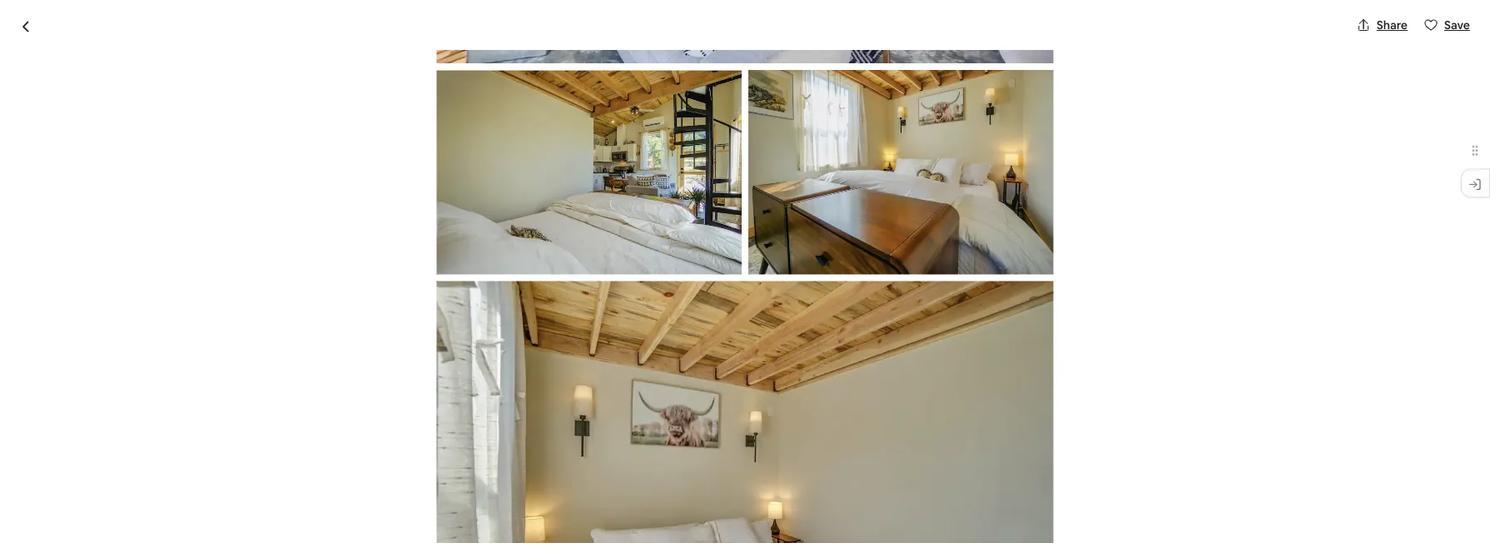 Task type: vqa. For each thing, say whether or not it's contained in the screenshot.
the for
no



Task type: locate. For each thing, give the bounding box(es) containing it.
dialog containing share
[[0, 0, 1491, 543]]

states
[[584, 121, 619, 136]]

dialog
[[0, 0, 1491, 543]]

listing image 4 image
[[437, 0, 1054, 63], [437, 0, 1054, 63]]

entire
[[279, 456, 330, 480]]

wow hidden meadows retreat - private hot tub yacolt, washington, united states
[[279, 85, 775, 136]]

share button
[[1351, 11, 1415, 39]]

night
[[968, 483, 1000, 500]]

entire guesthouse hosted by kim 2 beds · 1 bath
[[279, 456, 562, 502]]

share
[[1377, 17, 1408, 32]]

hidden
[[344, 85, 418, 113]]

kim is a superhost. learn more about kim. image
[[777, 457, 823, 504], [777, 457, 823, 504]]

hosted
[[439, 456, 500, 480]]

bath
[[481, 485, 509, 502]]

-
[[606, 85, 614, 113]]

Start your search search field
[[621, 13, 870, 53]]

listing image 7 image
[[437, 281, 1054, 543], [437, 281, 1054, 543]]

by kim
[[503, 456, 562, 480]]

tub
[[737, 85, 775, 113]]

yacolt,
[[433, 121, 471, 136]]

wow hidden meadows retreat - private hot tub image 4 image
[[985, 158, 1212, 295]]

$250 night
[[922, 478, 1000, 502]]

listing image 6 image
[[749, 70, 1054, 275], [749, 70, 1054, 275]]

listing image 5 image
[[437, 70, 742, 275], [437, 70, 742, 275]]

$250
[[922, 478, 964, 502]]

wow hidden meadows retreat - private hot tub image 5 image
[[985, 301, 1212, 431]]



Task type: describe. For each thing, give the bounding box(es) containing it.
wow hidden meadows retreat - private hot tub image 3 image
[[752, 301, 979, 431]]

meadows
[[422, 85, 520, 113]]

washington,
[[473, 121, 542, 136]]

·
[[466, 485, 469, 502]]

wow
[[279, 85, 339, 113]]

yacolt, washington, united states button
[[433, 118, 619, 138]]

large hot tub for the enjoyment of our guests during your stay. image
[[752, 158, 979, 295]]

retreat
[[525, 85, 601, 113]]

beds
[[433, 485, 463, 502]]

private
[[618, 85, 689, 113]]

hot
[[694, 85, 732, 113]]

save
[[1445, 17, 1471, 32]]

guesthouse
[[333, 456, 435, 480]]

united
[[545, 121, 582, 136]]

save button
[[1418, 11, 1478, 39]]

wow hidden meadows retreat - private hot tub image 1 image
[[279, 158, 745, 431]]

1
[[472, 485, 478, 502]]

2
[[422, 485, 430, 502]]



